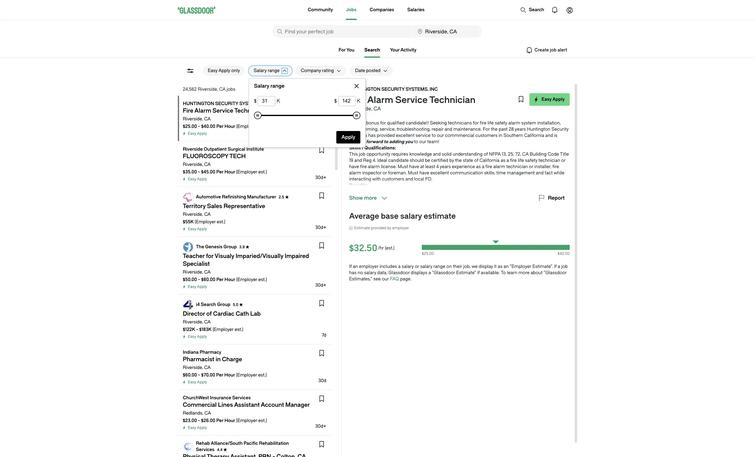 Task type: locate. For each thing, give the bounding box(es) containing it.
provided down service,
[[377, 133, 395, 138]]

1 vertical spatial years
[[440, 164, 451, 169]]

- inside riverside, ca $25.00 - $40.00 per hour (employer est.)
[[198, 124, 200, 129]]

learn
[[507, 270, 517, 276]]

24,562 riverside, ca jobs
[[183, 87, 235, 92]]

job inside if an employer includes a salary or salary range on their job, we display it as an "employer estimate".  if a job has no salary data, glassdoor displays a "glassdoor estimate" if available.  to learn more about "glassdoor estimates," see our
[[561, 264, 568, 269]]

provided inside sign on bonus for qualified candidate!! seeking technicians for fire life safety alarm system installation, programming, service, troubleshooting, repair and maintenance. for the past 28 years huntington security systems has provided excellent service to our commmercial customers in southern california and is looking forward to adding you to our team! skills / qualifications: this job opportunity requires knowledge and solid understanding of nfpa 13, 25, 72, ca building code title 19 and reg 4. ideal candidate should be certified by the state of california as a fire life safety technician or have fire alarm license. must have at least 4 years experience as a fire alarm technician or installer, fire alarm inspector or foreman. must have excellent communication skills, time management and tact while interacting with customers and local fd. benefits:
[[377, 133, 395, 138]]

hour right '$45.00' at top left
[[225, 169, 235, 175]]

hour inside riverside, ca $25.00 - $40.00 per hour (employer est.)
[[225, 124, 235, 129]]

(employer inside riverside, ca $50.00 - $60.00 per hour (employer est.)
[[236, 277, 257, 282]]

the genesis group 3.9 ★
[[196, 244, 249, 250]]

0 horizontal spatial $40.00
[[201, 124, 215, 129]]

5.0
[[233, 303, 238, 307]]

this
[[349, 152, 358, 157]]

1 30d+ from the top
[[315, 175, 326, 180]]

3 30d+ from the top
[[315, 283, 326, 288]]

1 vertical spatial job
[[561, 264, 568, 269]]

opportunity
[[367, 152, 390, 157]]

for up service,
[[380, 120, 386, 126]]

salary inside dropdown button
[[254, 68, 267, 73]]

security down the jobs
[[215, 101, 238, 106]]

provided down base
[[371, 226, 386, 230]]

riverside, inside riverside, ca $50.00 - $60.00 per hour (employer est.)
[[183, 270, 203, 275]]

per inside riverside, ca $60.00 - $70.00 per hour (employer est.)
[[216, 373, 223, 378]]

2 k from the left
[[357, 98, 360, 104]]

1 $ from the left
[[254, 98, 257, 104]]

1 vertical spatial safety
[[525, 158, 538, 163]]

installation,
[[537, 120, 561, 126]]

★ right 4.4
[[223, 448, 227, 452]]

if an employer includes a salary or salary range on their job, we display it as an "employer estimate".  if a job has no salary data, glassdoor displays a "glassdoor estimate" if available.  to learn more about "glassdoor estimates," see our
[[349, 264, 568, 282]]

(employer inside the "redlands, ca $23.00 - $26.00 per hour (employer est.)"
[[236, 418, 257, 423]]

apply
[[219, 68, 230, 73], [553, 97, 565, 102], [197, 131, 207, 136], [197, 177, 207, 181], [197, 227, 207, 231], [197, 285, 207, 289], [197, 335, 207, 339], [197, 380, 207, 384], [197, 426, 207, 430]]

an up to
[[504, 264, 509, 269]]

code
[[548, 152, 559, 157]]

1 horizontal spatial $
[[334, 98, 337, 104]]

$122k
[[183, 327, 195, 332]]

4 30d+ from the top
[[315, 424, 326, 429]]

1 horizontal spatial employer
[[392, 226, 409, 230]]

$60.00 right '$50.00'
[[201, 277, 215, 282]]

easy up installation,
[[542, 97, 552, 102]]

1 if from the left
[[349, 264, 352, 269]]

1 vertical spatial for
[[483, 127, 490, 132]]

1 horizontal spatial search
[[365, 47, 380, 53]]

0 horizontal spatial job
[[359, 152, 365, 157]]

should
[[410, 158, 424, 163]]

1 horizontal spatial security
[[381, 87, 405, 92]]

looking
[[349, 139, 365, 144]]

riverside, for riverside, ca $55k (employer est.)
[[183, 212, 203, 217]]

★ inside the genesis group 3.9 ★
[[246, 245, 249, 249]]

inspector
[[362, 170, 382, 176]]

company rating button
[[296, 66, 334, 76]]

a up skills,
[[482, 164, 484, 169]]

ca for riverside, ca $25.00 - $40.00 per hour (employer est.)
[[204, 116, 211, 122]]

must
[[398, 164, 408, 169], [408, 170, 418, 176]]

2 horizontal spatial search
[[529, 7, 544, 12]]

and down 'installer,'
[[536, 170, 544, 176]]

0 vertical spatial must
[[398, 164, 408, 169]]

1 vertical spatial has
[[349, 270, 357, 276]]

riverside, inside riverside, ca $35.00 - $45.00 per hour (employer est.)
[[183, 162, 203, 167]]

more
[[364, 195, 377, 201], [519, 270, 530, 276]]

1 horizontal spatial safety
[[525, 158, 538, 163]]

group left 5.0
[[217, 302, 230, 307]]

slider
[[254, 112, 261, 119], [353, 112, 360, 119]]

technician
[[539, 158, 560, 163], [506, 164, 528, 169]]

2 horizontal spatial to
[[432, 133, 436, 138]]

easy apply
[[542, 97, 565, 102], [188, 131, 207, 136], [188, 177, 207, 181], [188, 227, 207, 231], [188, 285, 207, 289], [188, 335, 207, 339], [188, 380, 207, 384], [188, 426, 207, 430]]

none field search location
[[413, 25, 482, 38]]

7d
[[322, 333, 326, 338]]

- for $183k
[[196, 327, 198, 332]]

security up alarm
[[381, 87, 405, 92]]

salary right only
[[254, 68, 267, 73]]

a down 25,
[[507, 158, 509, 163]]

riverside, down "fire"
[[349, 106, 372, 112]]

0 vertical spatial $60.00
[[201, 277, 215, 282]]

(employer inside "riverside, ca $122k - $183k (employer est.)"
[[213, 327, 234, 332]]

inc for huntington security systems, inc
[[263, 101, 272, 106]]

alarm
[[367, 95, 393, 105]]

- inside riverside, ca $50.00 - $60.00 per hour (employer est.)
[[198, 277, 200, 282]]

ca down the genesis
[[204, 270, 211, 275]]

services inside rehab alliance/south pacific rehabilitation services
[[196, 447, 214, 452]]

★ for i4 search group
[[239, 303, 243, 307]]

the left past
[[491, 127, 498, 132]]

programming,
[[349, 127, 379, 132]]

companies link
[[370, 0, 394, 20]]

technician down code
[[539, 158, 560, 163]]

the
[[196, 244, 204, 250]]

job down the /
[[359, 152, 365, 157]]

0 vertical spatial on
[[360, 120, 365, 126]]

building
[[530, 152, 547, 157]]

/
[[362, 145, 364, 151]]

have
[[349, 164, 359, 169], [409, 164, 419, 169], [419, 170, 429, 176]]

riverside, inside riverside, ca $55k (employer est.)
[[183, 212, 203, 217]]

- inside the "redlands, ca $23.00 - $26.00 per hour (employer est.)"
[[198, 418, 200, 423]]

huntington
[[349, 87, 380, 92], [183, 101, 214, 106]]

1 vertical spatial salary
[[254, 83, 269, 89]]

service,
[[380, 127, 396, 132]]

as up communication
[[476, 164, 481, 169]]

more inside dropdown button
[[364, 195, 377, 201]]

inc inside jobs list element
[[263, 101, 272, 106]]

0 vertical spatial services
[[232, 395, 251, 401]]

hour down huntington security systems, inc
[[225, 124, 235, 129]]

we
[[472, 264, 478, 269]]

1 vertical spatial salary range
[[254, 83, 285, 89]]

per for $60.00
[[216, 277, 224, 282]]

includes
[[380, 264, 397, 269]]

ca up '$45.00' at top left
[[204, 162, 211, 167]]

see
[[373, 276, 381, 282]]

easy apply for riverside, ca $122k - $183k (employer est.)
[[188, 335, 207, 339]]

estimate
[[354, 226, 370, 230]]

alarm down 4.
[[368, 164, 380, 169]]

easy apply down $23.00
[[188, 426, 207, 430]]

1 horizontal spatial our
[[419, 139, 426, 144]]

ca inside huntington security systems, inc fire alarm service technician riverside, ca
[[374, 106, 381, 112]]

ca inside "riverside, ca $122k - $183k (employer est.)"
[[204, 320, 211, 325]]

1 horizontal spatial has
[[368, 133, 376, 138]]

job
[[359, 152, 365, 157], [561, 264, 568, 269]]

1 horizontal spatial k
[[357, 98, 360, 104]]

1 horizontal spatial slider
[[353, 112, 360, 119]]

california
[[524, 133, 544, 138], [480, 158, 500, 163]]

2 vertical spatial our
[[382, 276, 389, 282]]

seeking
[[430, 120, 447, 126]]

per right $26.00
[[216, 418, 223, 423]]

0 horizontal spatial services
[[196, 447, 214, 452]]

has left no
[[349, 270, 357, 276]]

ca inside riverside, ca $55k (employer est.)
[[204, 212, 211, 217]]

hour inside riverside, ca $60.00 - $70.00 per hour (employer est.)
[[224, 373, 235, 378]]

have down "at"
[[419, 170, 429, 176]]

on up programming,
[[360, 120, 365, 126]]

security inside huntington security systems, inc fire alarm service technician riverside, ca
[[381, 87, 405, 92]]

easy apply up riverside in the top left of the page
[[188, 131, 207, 136]]

jobs
[[227, 87, 235, 92]]

riverside, inside riverside, ca $60.00 - $70.00 per hour (employer est.)
[[183, 365, 203, 370]]

of left nfpa
[[484, 152, 488, 157]]

easy inside button
[[208, 68, 218, 73]]

display
[[479, 264, 493, 269]]

0 vertical spatial group
[[224, 244, 237, 250]]

systems, inside jobs list element
[[239, 101, 262, 106]]

0 horizontal spatial an
[[353, 264, 358, 269]]

services down rehab
[[196, 447, 214, 452]]

0 vertical spatial provided
[[377, 133, 395, 138]]

1 vertical spatial employer
[[359, 264, 379, 269]]

0 vertical spatial salary
[[254, 68, 267, 73]]

for up maintenance.
[[473, 120, 479, 126]]

ca inside riverside, ca $50.00 - $60.00 per hour (employer est.)
[[204, 270, 211, 275]]

apply up the i4
[[197, 285, 207, 289]]

$183k
[[199, 327, 212, 332]]

easy apply down $183k
[[188, 335, 207, 339]]

1 for from the left
[[380, 120, 386, 126]]

1 vertical spatial systems,
[[239, 101, 262, 106]]

hour right $26.00
[[224, 418, 235, 423]]

hour right $70.00
[[224, 373, 235, 378]]

30d+ for riverside, ca $35.00 - $45.00 per hour (employer est.)
[[315, 175, 326, 180]]

2 if from the left
[[554, 264, 557, 269]]

ca for riverside, ca $122k - $183k (employer est.)
[[204, 320, 211, 325]]

southern
[[504, 133, 523, 138]]

hour inside riverside, ca $35.00 - $45.00 per hour (employer est.)
[[225, 169, 235, 175]]

apply left only
[[219, 68, 230, 73]]

open filter menu image
[[187, 67, 194, 75]]

inc for huntington security systems, inc fire alarm service technician riverside, ca
[[430, 87, 438, 92]]

a right estimate".
[[558, 264, 560, 269]]

(employer inside riverside, ca $35.00 - $45.00 per hour (employer est.)
[[236, 169, 257, 175]]

1 horizontal spatial huntington
[[349, 87, 380, 92]]

(employer inside riverside, ca $25.00 - $40.00 per hour (employer est.)
[[236, 124, 257, 129]]

apply for riverside, ca $60.00 - $70.00 per hour (employer est.)
[[197, 380, 207, 384]]

easy down $122k
[[188, 335, 196, 339]]

fire down 25,
[[510, 158, 517, 163]]

1 horizontal spatial years
[[515, 127, 526, 132]]

per for $26.00
[[216, 418, 223, 423]]

apply up riverside in the top left of the page
[[197, 131, 207, 136]]

★ for the genesis group
[[246, 245, 249, 249]]

redlands, ca $23.00 - $26.00 per hour (employer est.)
[[183, 411, 267, 423]]

apply for riverside, ca $55k (employer est.)
[[197, 227, 207, 231]]

as inside if an employer includes a salary or salary range on their job, we display it as an "employer estimate".  if a job has no salary data, glassdoor displays a "glassdoor estimate" if available.  to learn more about "glassdoor estimates," see our
[[498, 264, 503, 269]]

and left local
[[405, 177, 413, 182]]

1 vertical spatial more
[[519, 270, 530, 276]]

ca inside riverside, ca $25.00 - $40.00 per hour (employer est.)
[[204, 116, 211, 122]]

est.) inside riverside, ca $35.00 - $45.00 per hour (employer est.)
[[258, 169, 267, 175]]

0 vertical spatial the
[[491, 127, 498, 132]]

easy apply down $70.00
[[188, 380, 207, 384]]

ca down automotive
[[204, 212, 211, 217]]

$60.00 left $70.00
[[183, 373, 197, 378]]

1 horizontal spatial for
[[473, 120, 479, 126]]

0 horizontal spatial inc
[[263, 101, 272, 106]]

rating
[[322, 68, 334, 73]]

(employer for riverside, ca $35.00 - $45.00 per hour (employer est.)
[[236, 169, 257, 175]]

1 horizontal spatial more
[[519, 270, 530, 276]]

0 vertical spatial $25.00
[[183, 124, 197, 129]]

hour inside riverside, ca $50.00 - $60.00 per hour (employer est.)
[[225, 277, 235, 282]]

per inside riverside, ca $50.00 - $60.00 per hour (employer est.)
[[216, 277, 224, 282]]

★ inside i4 search group 5.0 ★
[[239, 303, 243, 307]]

inc inside huntington security systems, inc fire alarm service technician riverside, ca
[[430, 87, 438, 92]]

1 vertical spatial on
[[446, 264, 452, 269]]

per right $70.00
[[216, 373, 223, 378]]

if up estimates,"
[[349, 264, 352, 269]]

group for i4 search group
[[217, 302, 230, 307]]

0 vertical spatial salary range
[[254, 68, 280, 73]]

easy down $23.00
[[188, 426, 196, 430]]

easy apply for riverside, ca $35.00 - $45.00 per hour (employer est.)
[[188, 177, 207, 181]]

1 horizontal spatial california
[[524, 133, 544, 138]]

huntington up "fire"
[[349, 87, 380, 92]]

to up team!
[[432, 133, 436, 138]]

(employer inside riverside, ca $60.00 - $70.00 per hour (employer est.)
[[236, 373, 257, 378]]

1 vertical spatial $40.00
[[558, 252, 570, 256]]

ca right the 72,
[[522, 152, 529, 157]]

per for $45.00
[[216, 169, 224, 175]]

1 vertical spatial california
[[480, 158, 500, 163]]

- for $45.00
[[198, 169, 200, 175]]

has inside sign on bonus for qualified candidate!! seeking technicians for fire life safety alarm system installation, programming, service, troubleshooting, repair and maintenance. for the past 28 years huntington security systems has provided excellent service to our commmercial customers in southern california and is looking forward to adding you to our team! skills / qualifications: this job opportunity requires knowledge and solid understanding of nfpa 13, 25, 72, ca building code title 19 and reg 4. ideal candidate should be certified by the state of california as a fire life safety technician or have fire alarm license. must have at least 4 years experience as a fire alarm technician or installer, fire alarm inspector or foreman. must have excellent communication skills, time management and tact while interacting with customers and local fd. benefits:
[[368, 133, 376, 138]]

apply down riverside, ca $55k (employer est.) on the left top of the page
[[197, 227, 207, 231]]

★ for automotive refinishing manufacturer
[[285, 195, 289, 199]]

riverside, for riverside, ca $122k - $183k (employer est.)
[[183, 320, 203, 325]]

must up local
[[408, 170, 418, 176]]

security inside jobs list element
[[215, 101, 238, 106]]

riverside, down "indiana"
[[183, 365, 203, 370]]

huntington security systems, inc
[[183, 101, 272, 106]]

hour inside the "redlands, ca $23.00 - $26.00 per hour (employer est.)"
[[224, 418, 235, 423]]

(employer for redlands, ca $23.00 - $26.00 per hour (employer est.)
[[236, 418, 257, 423]]

apply for riverside, ca $50.00 - $60.00 per hour (employer est.)
[[197, 285, 207, 289]]

riverside, up $55k
[[183, 212, 203, 217]]

0 horizontal spatial our
[[382, 276, 389, 282]]

0 vertical spatial by
[[449, 158, 454, 163]]

25,
[[508, 152, 514, 157]]

- for $70.00
[[198, 373, 200, 378]]

1 horizontal spatial for
[[483, 127, 490, 132]]

our inside if an employer includes a salary or salary range on their job, we display it as an "employer estimate".  if a job has no salary data, glassdoor displays a "glassdoor estimate" if available.  to learn more about "glassdoor estimates," see our
[[382, 276, 389, 282]]

est.) inside riverside, ca $50.00 - $60.00 per hour (employer est.)
[[258, 277, 267, 282]]

easy up churchwest
[[188, 380, 196, 384]]

0 horizontal spatial $25.00
[[183, 124, 197, 129]]

as right it
[[498, 264, 503, 269]]

and right 19
[[354, 158, 362, 163]]

hour for $40.00
[[225, 124, 235, 129]]

0 horizontal spatial slider
[[254, 112, 261, 119]]

1 vertical spatial security
[[215, 101, 238, 106]]

apply inside button
[[553, 97, 565, 102]]

"glassdoor down estimate".
[[544, 270, 567, 276]]

employer up no
[[359, 264, 379, 269]]

per right '$45.00' at top left
[[216, 169, 224, 175]]

easy for riverside, ca $50.00 - $60.00 per hour (employer est.)
[[188, 285, 196, 289]]

0 vertical spatial $40.00
[[201, 124, 215, 129]]

0 horizontal spatial safety
[[495, 120, 507, 126]]

easy for riverside, ca $35.00 - $45.00 per hour (employer est.)
[[188, 177, 196, 181]]

30d
[[318, 378, 326, 384]]

- inside "riverside, ca $122k - $183k (employer est.)"
[[196, 327, 198, 332]]

easy apply down $35.00
[[188, 177, 207, 181]]

has up forward
[[368, 133, 376, 138]]

search
[[529, 7, 544, 12], [365, 47, 380, 53], [201, 302, 216, 307]]

0 vertical spatial customers
[[475, 133, 498, 138]]

california down nfpa
[[480, 158, 500, 163]]

california down "huntington"
[[524, 133, 544, 138]]

est.) inside riverside, ca $25.00 - $40.00 per hour (employer est.)
[[258, 124, 267, 129]]

$23.00
[[183, 418, 197, 423]]

pharmacy
[[200, 350, 221, 355]]

2 30d+ from the top
[[315, 225, 326, 230]]

easy apply only
[[208, 68, 240, 73]]

0 vertical spatial search
[[529, 7, 544, 12]]

hour for $26.00
[[224, 418, 235, 423]]

least
[[425, 164, 435, 169]]

huntington inside huntington security systems, inc fire alarm service technician riverside, ca
[[349, 87, 380, 92]]

est.) for riverside, ca $35.00 - $45.00 per hour (employer est.)
[[258, 169, 267, 175]]

excellent up you
[[396, 133, 415, 138]]

0 vertical spatial inc
[[430, 87, 438, 92]]

systems, for huntington security systems, inc
[[239, 101, 262, 106]]

per inside the "redlands, ca $23.00 - $26.00 per hour (employer est.)"
[[216, 418, 223, 423]]

2.5
[[279, 195, 284, 199]]

easy apply down $55k
[[188, 227, 207, 231]]

riverside, inside riverside, ca $25.00 - $40.00 per hour (employer est.)
[[183, 116, 203, 122]]

0 horizontal spatial $60.00
[[183, 373, 197, 378]]

for
[[380, 120, 386, 126], [473, 120, 479, 126]]

your
[[390, 47, 400, 53]]

- inside riverside, ca $35.00 - $45.00 per hour (employer est.)
[[198, 169, 200, 175]]

per inside riverside, ca $35.00 - $45.00 per hour (employer est.)
[[216, 169, 224, 175]]

on left their
[[446, 264, 452, 269]]

- up riverside in the top left of the page
[[198, 124, 200, 129]]

riverside, down 24,562
[[183, 116, 203, 122]]

huntington inside jobs list element
[[183, 101, 214, 106]]

easy apply for riverside, ca $60.00 - $70.00 per hour (employer est.)
[[188, 380, 207, 384]]

1 vertical spatial services
[[196, 447, 214, 452]]

1 horizontal spatial $60.00
[[201, 277, 215, 282]]

1 horizontal spatial $40.00
[[558, 252, 570, 256]]

riverside, up $35.00
[[183, 162, 203, 167]]

ca up $70.00
[[204, 365, 211, 370]]

★ inside "automotive refinishing manufacturer 2.5 ★"
[[285, 195, 289, 199]]

fire up maintenance.
[[480, 120, 487, 126]]

1 vertical spatial by
[[387, 226, 391, 230]]

72,
[[515, 152, 521, 157]]

0 horizontal spatial search
[[201, 302, 216, 307]]

ca inside the "redlands, ca $23.00 - $26.00 per hour (employer est.)"
[[205, 411, 211, 416]]

riverside, ca $122k - $183k (employer est.)
[[183, 320, 243, 332]]

est.) inside riverside, ca $60.00 - $70.00 per hour (employer est.)
[[258, 373, 267, 378]]

0 horizontal spatial the
[[455, 158, 462, 163]]

fire down reg
[[360, 164, 367, 169]]

by down solid
[[449, 158, 454, 163]]

0 vertical spatial range
[[268, 68, 280, 73]]

0 horizontal spatial of
[[474, 158, 478, 163]]

estimates,"
[[349, 276, 372, 282]]

systems, for huntington security systems, inc fire alarm service technician riverside, ca
[[406, 87, 429, 92]]

easy
[[208, 68, 218, 73], [542, 97, 552, 102], [188, 131, 196, 136], [188, 177, 196, 181], [188, 227, 196, 231], [188, 285, 196, 289], [188, 335, 196, 339], [188, 380, 196, 384], [188, 426, 196, 430]]

group left '3.9'
[[224, 244, 237, 250]]

easy apply up installation,
[[542, 97, 565, 102]]

customers left in
[[475, 133, 498, 138]]

the genesis group logo image
[[183, 242, 193, 252]]

ca inside riverside, ca $35.00 - $45.00 per hour (employer est.)
[[204, 162, 211, 167]]

riverside,
[[198, 87, 218, 92], [349, 106, 372, 112], [183, 116, 203, 122], [183, 162, 203, 167], [183, 212, 203, 217], [183, 270, 203, 275], [183, 320, 203, 325], [183, 365, 203, 370]]

systems, inside huntington security systems, inc fire alarm service technician riverside, ca
[[406, 87, 429, 92]]

0 vertical spatial more
[[364, 195, 377, 201]]

(employer for riverside, ca $25.00 - $40.00 per hour (employer est.)
[[236, 124, 257, 129]]

must down candidate
[[398, 164, 408, 169]]

institute
[[246, 147, 264, 152]]

easy for riverside, ca $122k - $183k (employer est.)
[[188, 335, 196, 339]]

0 vertical spatial systems,
[[406, 87, 429, 92]]

0 horizontal spatial by
[[387, 226, 391, 230]]

easy apply down '$50.00'
[[188, 285, 207, 289]]

has inside if an employer includes a salary or salary range on their job, we display it as an "employer estimate".  if a job has no salary data, glassdoor displays a "glassdoor estimate" if available.  to learn more about "glassdoor estimates," see our
[[349, 270, 357, 276]]

1 vertical spatial group
[[217, 302, 230, 307]]

ca for riverside, ca $50.00 - $60.00 per hour (employer est.)
[[204, 270, 211, 275]]

0 horizontal spatial for
[[339, 47, 346, 53]]

fd.
[[425, 177, 432, 182]]

- inside riverside, ca $60.00 - $70.00 per hour (employer est.)
[[198, 373, 200, 378]]

requires
[[391, 152, 408, 157]]

1 horizontal spatial of
[[484, 152, 488, 157]]

or inside if an employer includes a salary or salary range on their job, we display it as an "employer estimate".  if a job has no salary data, glassdoor displays a "glassdoor estimate" if available.  to learn more about "glassdoor estimates," see our
[[415, 264, 419, 269]]

1 horizontal spatial life
[[518, 158, 524, 163]]

0 vertical spatial employer
[[392, 226, 409, 230]]

est.) inside the "redlands, ca $23.00 - $26.00 per hour (employer est.)"
[[258, 418, 267, 423]]

ca up $26.00
[[205, 411, 211, 416]]

0 horizontal spatial $
[[254, 98, 257, 104]]

estimate".
[[532, 264, 553, 269]]

1 horizontal spatial an
[[504, 264, 509, 269]]

inc
[[430, 87, 438, 92], [263, 101, 272, 106]]

0 horizontal spatial have
[[349, 164, 359, 169]]

0 horizontal spatial for
[[380, 120, 386, 126]]

apply for redlands, ca $23.00 - $26.00 per hour (employer est.)
[[197, 426, 207, 430]]

0 horizontal spatial "glassdoor
[[432, 270, 455, 276]]

easy inside button
[[542, 97, 552, 102]]

search inside jobs list element
[[201, 302, 216, 307]]

0 horizontal spatial security
[[215, 101, 238, 106]]

maintenance.
[[453, 127, 482, 132]]

$25.00 up displays
[[422, 252, 434, 256]]

$60.00 inside riverside, ca $50.00 - $60.00 per hour (employer est.)
[[201, 277, 215, 282]]

easy apply for riverside, ca $25.00 - $40.00 per hour (employer est.)
[[188, 131, 207, 136]]

per up riverside outpatient surgical institute
[[216, 124, 224, 129]]

1 vertical spatial must
[[408, 170, 418, 176]]

1 vertical spatial range
[[271, 83, 285, 89]]

30d+ for redlands, ca $23.00 - $26.00 per hour (employer est.)
[[315, 424, 326, 429]]

automotive refinishing manufacturer logo image
[[183, 192, 193, 202]]

per up i4 search group 5.0 ★
[[216, 277, 224, 282]]

ca inside riverside, ca $60.00 - $70.00 per hour (employer est.)
[[204, 365, 211, 370]]

and left "is"
[[545, 133, 553, 138]]

$32.50
[[349, 243, 377, 253]]

$25.00
[[183, 124, 197, 129], [422, 252, 434, 256]]

if right estimate".
[[554, 264, 557, 269]]

1 horizontal spatial on
[[446, 264, 452, 269]]

Search location field
[[413, 25, 482, 38]]

riverside, inside "riverside, ca $122k - $183k (employer est.)"
[[183, 320, 203, 325]]

★
[[285, 195, 289, 199], [246, 245, 249, 249], [239, 303, 243, 307], [223, 448, 227, 452]]

riverside, for riverside, ca $25.00 - $40.00 per hour (employer est.)
[[183, 116, 203, 122]]

0 vertical spatial years
[[515, 127, 526, 132]]

easy for riverside, ca $25.00 - $40.00 per hour (employer est.)
[[188, 131, 196, 136]]

salaries
[[407, 7, 425, 12]]

easy down '$50.00'
[[188, 285, 196, 289]]

-
[[198, 124, 200, 129], [198, 169, 200, 175], [198, 277, 200, 282], [196, 327, 198, 332], [198, 373, 200, 378], [198, 418, 200, 423]]

customers down foreman. in the top of the page
[[382, 177, 404, 182]]

1 horizontal spatial job
[[561, 264, 568, 269]]

$25.00 inside riverside, ca $25.00 - $40.00 per hour (employer est.)
[[183, 124, 197, 129]]

1 horizontal spatial $25.00
[[422, 252, 434, 256]]

1 vertical spatial inc
[[263, 101, 272, 106]]

job right estimate".
[[561, 264, 568, 269]]

systems
[[349, 133, 367, 138]]

- right '$50.00'
[[198, 277, 200, 282]]

1 vertical spatial $25.00
[[422, 252, 434, 256]]

4
[[436, 164, 439, 169]]

None field
[[272, 25, 412, 38], [413, 25, 482, 38], [258, 96, 275, 106], [338, 96, 356, 106], [258, 96, 275, 106], [338, 96, 356, 106]]

displays
[[411, 270, 427, 276]]

per inside riverside, ca $25.00 - $40.00 per hour (employer est.)
[[216, 124, 224, 129]]

★ right 5.0
[[239, 303, 243, 307]]

company rating
[[301, 68, 334, 73]]

0 vertical spatial life
[[488, 120, 494, 126]]

0 horizontal spatial technician
[[506, 164, 528, 169]]

riverside, ca $25.00 - $40.00 per hour (employer est.)
[[183, 116, 267, 129]]

commmercial
[[445, 133, 474, 138]]

1 vertical spatial $60.00
[[183, 373, 197, 378]]

of right state
[[474, 158, 478, 163]]

security
[[381, 87, 405, 92], [215, 101, 238, 106]]

and
[[445, 127, 452, 132], [545, 133, 553, 138], [433, 152, 441, 157], [354, 158, 362, 163], [536, 170, 544, 176], [405, 177, 413, 182]]

0 vertical spatial california
[[524, 133, 544, 138]]

apply for riverside, ca $25.00 - $40.00 per hour (employer est.)
[[197, 131, 207, 136]]

to up qualifications:
[[384, 139, 388, 144]]

0 horizontal spatial systems,
[[239, 101, 262, 106]]

easy apply for riverside, ca $50.00 - $60.00 per hour (employer est.)
[[188, 285, 207, 289]]

4.4 ★
[[217, 448, 227, 452]]



Task type: describe. For each thing, give the bounding box(es) containing it.
1 vertical spatial life
[[518, 158, 524, 163]]

refinishing
[[222, 194, 246, 200]]

- for $26.00
[[198, 418, 200, 423]]

automotive refinishing manufacturer 2.5 ★
[[196, 194, 289, 200]]

certified
[[431, 158, 448, 163]]

0 vertical spatial for
[[339, 47, 346, 53]]

"employer
[[510, 264, 531, 269]]

date
[[355, 68, 365, 73]]

0 vertical spatial safety
[[495, 120, 507, 126]]

0 horizontal spatial years
[[440, 164, 451, 169]]

technician
[[429, 95, 476, 105]]

- for $40.00
[[198, 124, 200, 129]]

data,
[[377, 270, 387, 276]]

ca for riverside, ca $60.00 - $70.00 per hour (employer est.)
[[204, 365, 211, 370]]

0 horizontal spatial life
[[488, 120, 494, 126]]

1 horizontal spatial services
[[232, 395, 251, 401]]

1 "glassdoor from the left
[[432, 270, 455, 276]]

fire up skills,
[[486, 164, 492, 169]]

riverside, ca $60.00 - $70.00 per hour (employer est.)
[[183, 365, 267, 378]]

churchwest
[[183, 395, 209, 401]]

surgical
[[228, 147, 245, 152]]

0 vertical spatial of
[[484, 152, 488, 157]]

1 slider from the left
[[254, 112, 261, 119]]

apply for riverside, ca $122k - $183k (employer est.)
[[197, 335, 207, 339]]

foreman.
[[388, 170, 407, 176]]

faq link
[[390, 276, 399, 282]]

0 vertical spatial as
[[501, 158, 505, 163]]

technicians
[[448, 120, 472, 126]]

huntington for huntington security systems, inc fire alarm service technician riverside, ca
[[349, 87, 380, 92]]

salary up displays
[[420, 264, 432, 269]]

none field search keyword
[[272, 25, 412, 38]]

show
[[349, 195, 363, 201]]

hour for $60.00
[[225, 277, 235, 282]]

est.) inside "riverside, ca $122k - $183k (employer est.)"
[[235, 327, 243, 332]]

is
[[554, 133, 558, 138]]

ideal
[[377, 158, 387, 163]]

1 vertical spatial the
[[455, 158, 462, 163]]

about
[[531, 270, 543, 276]]

easy apply only button
[[203, 66, 245, 76]]

and right repair
[[445, 127, 452, 132]]

riverside, right 24,562
[[198, 87, 218, 92]]

2 $ from the left
[[334, 98, 337, 104]]

date posted
[[355, 68, 380, 73]]

page.
[[400, 276, 412, 282]]

13,
[[502, 152, 507, 157]]

companies
[[370, 7, 394, 12]]

salary up glassdoor
[[402, 264, 414, 269]]

(employer for riverside, ca $60.00 - $70.00 per hour (employer est.)
[[236, 373, 257, 378]]

interacting
[[349, 177, 371, 182]]

range inside if an employer includes a salary or salary range on their job, we display it as an "employer estimate".  if a job has no salary data, glassdoor displays a "glassdoor estimate" if available.  to learn more about "glassdoor estimates," see our
[[433, 264, 445, 269]]

1 vertical spatial as
[[476, 164, 481, 169]]

(employer for riverside, ca $50.00 - $60.00 per hour (employer est.)
[[236, 277, 257, 282]]

Search keyword field
[[272, 25, 412, 38]]

nfpa
[[489, 152, 501, 157]]

indiana pharmacy
[[183, 350, 221, 355]]

$40.00 inside riverside, ca $25.00 - $40.00 per hour (employer est.)
[[201, 124, 215, 129]]

salary up the see at the bottom
[[364, 270, 376, 276]]

2 an from the left
[[504, 264, 509, 269]]

easy apply button
[[529, 93, 570, 106]]

0 horizontal spatial california
[[480, 158, 500, 163]]

and up "certified"
[[433, 152, 441, 157]]

2 for from the left
[[473, 120, 479, 126]]

or down the license.
[[383, 170, 387, 176]]

easy for redlands, ca $23.00 - $26.00 per hour (employer est.)
[[188, 426, 196, 430]]

security for huntington security systems, inc fire alarm service technician riverside, ca
[[381, 87, 405, 92]]

faq page.
[[390, 276, 412, 282]]

jobs list element
[[178, 96, 335, 457]]

service
[[395, 95, 428, 105]]

0 horizontal spatial to
[[384, 139, 388, 144]]

easy apply for redlands, ca $23.00 - $26.00 per hour (employer est.)
[[188, 426, 207, 430]]

apply inside button
[[219, 68, 230, 73]]

at
[[420, 164, 424, 169]]

riverside
[[183, 147, 203, 152]]

close dropdown image
[[353, 82, 360, 90]]

activity
[[401, 47, 417, 53]]

easy apply for riverside, ca $55k (employer est.)
[[188, 227, 207, 231]]

or down title
[[561, 158, 566, 163]]

ca for riverside, ca $55k (employer est.)
[[204, 212, 211, 217]]

it
[[494, 264, 497, 269]]

$60.00 inside riverside, ca $60.00 - $70.00 per hour (employer est.)
[[183, 373, 197, 378]]

1 k from the left
[[277, 98, 280, 104]]

1 vertical spatial provided
[[371, 226, 386, 230]]

riverside, for riverside, ca $50.00 - $60.00 per hour (employer est.)
[[183, 270, 203, 275]]

i4 search group logo image
[[183, 300, 193, 310]]

i4 search group 5.0 ★
[[196, 302, 243, 307]]

candidate!!
[[406, 120, 429, 126]]

salary range button
[[249, 66, 280, 76]]

on inside if an employer includes a salary or salary range on their job, we display it as an "employer estimate".  if a job has no salary data, glassdoor displays a "glassdoor estimate" if available.  to learn more about "glassdoor estimates," see our
[[446, 264, 452, 269]]

salary range inside dropdown button
[[254, 68, 280, 73]]

riverside outpatient surgical institute
[[183, 147, 264, 152]]

(employer inside riverside, ca $55k (employer est.)
[[195, 219, 216, 225]]

title
[[560, 152, 569, 157]]

be
[[425, 158, 430, 163]]

est.) inside riverside, ca $55k (employer est.)
[[217, 219, 225, 225]]

bonus
[[366, 120, 379, 126]]

riverside, for riverside, ca $35.00 - $45.00 per hour (employer est.)
[[183, 162, 203, 167]]

1 horizontal spatial to
[[414, 139, 418, 144]]

1 horizontal spatial customers
[[475, 133, 498, 138]]

their
[[453, 264, 462, 269]]

with
[[372, 177, 381, 182]]

1 vertical spatial excellent
[[430, 170, 449, 176]]

redlands,
[[183, 411, 203, 416]]

1 horizontal spatial have
[[409, 164, 419, 169]]

30d+ for riverside, ca $50.00 - $60.00 per hour (employer est.)
[[315, 283, 326, 288]]

estimate"
[[456, 270, 476, 276]]

2 "glassdoor from the left
[[544, 270, 567, 276]]

easy for riverside, ca $55k (employer est.)
[[188, 227, 196, 231]]

license.
[[381, 164, 397, 169]]

est.) for riverside, ca $25.00 - $40.00 per hour (employer est.)
[[258, 124, 267, 129]]

understanding
[[453, 152, 483, 157]]

search inside button
[[529, 7, 544, 12]]

1 vertical spatial of
[[474, 158, 478, 163]]

riverside, for riverside, ca $60.00 - $70.00 per hour (employer est.)
[[183, 365, 203, 370]]

communication
[[450, 170, 483, 176]]

community
[[308, 7, 333, 12]]

2 horizontal spatial have
[[419, 170, 429, 176]]

0 vertical spatial technician
[[539, 158, 560, 163]]

hour for $45.00
[[225, 169, 235, 175]]

1 horizontal spatial the
[[491, 127, 498, 132]]

range inside dropdown button
[[268, 68, 280, 73]]

1 vertical spatial search
[[365, 47, 380, 53]]

est.) for riverside, ca $60.00 - $70.00 per hour (employer est.)
[[258, 373, 267, 378]]

alarm up time
[[493, 164, 505, 169]]

ca for riverside, ca $35.00 - $45.00 per hour (employer est.)
[[204, 162, 211, 167]]

1 vertical spatial customers
[[382, 177, 404, 182]]

search button
[[517, 4, 547, 16]]

riverside, inside huntington security systems, inc fire alarm service technician riverside, ca
[[349, 106, 372, 112]]

apply for riverside, ca $35.00 - $45.00 per hour (employer est.)
[[197, 177, 207, 181]]

solid
[[442, 152, 452, 157]]

riverside, ca $50.00 - $60.00 per hour (employer est.)
[[183, 270, 267, 282]]

ca inside sign on bonus for qualified candidate!! seeking technicians for fire life safety alarm system installation, programming, service, troubleshooting, repair and maintenance. for the past 28 years huntington security systems has provided excellent service to our commmercial customers in southern california and is looking forward to adding you to our team! skills / qualifications: this job opportunity requires knowledge and solid understanding of nfpa 13, 25, 72, ca building code title 19 and reg 4. ideal candidate should be certified by the state of california as a fire life safety technician or have fire alarm license. must have at least 4 years experience as a fire alarm technician or installer, fire alarm inspector or foreman. must have excellent communication skills, time management and tact while interacting with customers and local fd. benefits:
[[522, 152, 529, 157]]

tact
[[545, 170, 553, 176]]

employer inside if an employer includes a salary or salary range on their job, we display it as an "employer estimate".  if a job has no salary data, glassdoor displays a "glassdoor estimate" if available.  to learn more about "glassdoor estimates," see our
[[359, 264, 379, 269]]

a up glassdoor
[[398, 264, 401, 269]]

only
[[231, 68, 240, 73]]

alarm up 28
[[508, 120, 520, 126]]

easy apply inside button
[[542, 97, 565, 102]]

hour for $70.00
[[224, 373, 235, 378]]

rehab alliance/south pacific rehabilitation services logo image
[[183, 442, 193, 452]]

ca left the jobs
[[219, 87, 226, 92]]

per for $40.00
[[216, 124, 224, 129]]

huntington for huntington security systems, inc
[[183, 101, 214, 106]]

2 slider from the left
[[353, 112, 360, 119]]

- for $60.00
[[198, 277, 200, 282]]

on inside sign on bonus for qualified candidate!! seeking technicians for fire life safety alarm system installation, programming, service, troubleshooting, repair and maintenance. for the past 28 years huntington security systems has provided excellent service to our commmercial customers in southern california and is looking forward to adding you to our team! skills / qualifications: this job opportunity requires knowledge and solid understanding of nfpa 13, 25, 72, ca building code title 19 and reg 4. ideal candidate should be certified by the state of california as a fire life safety technician or have fire alarm license. must have at least 4 years experience as a fire alarm technician or installer, fire alarm inspector or foreman. must have excellent communication skills, time management and tact while interacting with customers and local fd. benefits:
[[360, 120, 365, 126]]

average base salary estimate
[[349, 212, 456, 221]]

forward
[[366, 139, 383, 144]]

estimate provided by employer
[[354, 226, 409, 230]]

per for $70.00
[[216, 373, 223, 378]]

local
[[414, 177, 424, 182]]

30d+ for riverside, ca $55k (employer est.)
[[315, 225, 326, 230]]

in
[[499, 133, 502, 138]]

or left 'installer,'
[[529, 164, 533, 169]]

1 an from the left
[[353, 264, 358, 269]]

qualified
[[387, 120, 405, 126]]

troubleshooting,
[[397, 127, 431, 132]]

ca for redlands, ca $23.00 - $26.00 per hour (employer est.)
[[205, 411, 211, 416]]

group for the genesis group
[[224, 244, 237, 250]]

by inside sign on bonus for qualified candidate!! seeking technicians for fire life safety alarm system installation, programming, service, troubleshooting, repair and maintenance. for the past 28 years huntington security systems has provided excellent service to our commmercial customers in southern california and is looking forward to adding you to our team! skills / qualifications: this job opportunity requires knowledge and solid understanding of nfpa 13, 25, 72, ca building code title 19 and reg 4. ideal candidate should be certified by the state of california as a fire life safety technician or have fire alarm license. must have at least 4 years experience as a fire alarm technician or installer, fire alarm inspector or foreman. must have excellent communication skills, time management and tact while interacting with customers and local fd. benefits:
[[449, 158, 454, 163]]

for inside sign on bonus for qualified candidate!! seeking technicians for fire life safety alarm system installation, programming, service, troubleshooting, repair and maintenance. for the past 28 years huntington security systems has provided excellent service to our commmercial customers in southern california and is looking forward to adding you to our team! skills / qualifications: this job opportunity requires knowledge and solid understanding of nfpa 13, 25, 72, ca building code title 19 and reg 4. ideal candidate should be certified by the state of california as a fire life safety technician or have fire alarm license. must have at least 4 years experience as a fire alarm technician or installer, fire alarm inspector or foreman. must have excellent communication skills, time management and tact while interacting with customers and local fd. benefits:
[[483, 127, 490, 132]]

insurance
[[210, 395, 231, 401]]

est.) for riverside, ca $50.00 - $60.00 per hour (employer est.)
[[258, 277, 267, 282]]

skills
[[349, 145, 361, 151]]

estimate
[[424, 212, 456, 221]]

a right displays
[[429, 270, 431, 276]]

base
[[381, 212, 399, 221]]

24,562
[[183, 87, 197, 92]]

job inside sign on bonus for qualified candidate!! seeking technicians for fire life safety alarm system installation, programming, service, troubleshooting, repair and maintenance. for the past 28 years huntington security systems has provided excellent service to our commmercial customers in southern california and is looking forward to adding you to our team! skills / qualifications: this job opportunity requires knowledge and solid understanding of nfpa 13, 25, 72, ca building code title 19 and reg 4. ideal candidate should be certified by the state of california as a fire life safety technician or have fire alarm license. must have at least 4 years experience as a fire alarm technician or installer, fire alarm inspector or foreman. must have excellent communication skills, time management and tact while interacting with customers and local fd. benefits:
[[359, 152, 365, 157]]

1 vertical spatial technician
[[506, 164, 528, 169]]

est.) for redlands, ca $23.00 - $26.00 per hour (employer est.)
[[258, 418, 267, 423]]

fire up while
[[552, 164, 559, 169]]

show more
[[349, 195, 377, 201]]

more inside if an employer includes a salary or salary range on their job, we display it as an "employer estimate".  if a job has no salary data, glassdoor displays a "glassdoor estimate" if available.  to learn more about "glassdoor estimates," see our
[[519, 270, 530, 276]]

repair
[[432, 127, 444, 132]]

salary right base
[[400, 212, 422, 221]]

rehab
[[196, 441, 210, 446]]

alarm up interacting
[[349, 170, 361, 176]]

easy for riverside, ca $60.00 - $70.00 per hour (employer est.)
[[188, 380, 196, 384]]

jobs
[[346, 7, 357, 12]]

past
[[499, 127, 508, 132]]

0 vertical spatial excellent
[[396, 133, 415, 138]]

security
[[552, 127, 569, 132]]

automotive
[[196, 194, 221, 200]]

state
[[463, 158, 473, 163]]

while
[[554, 170, 565, 176]]

team!
[[427, 139, 439, 144]]

$50.00
[[183, 277, 197, 282]]

0 vertical spatial our
[[437, 133, 444, 138]]

1 vertical spatial our
[[419, 139, 426, 144]]

security for huntington security systems, inc
[[215, 101, 238, 106]]

4.4
[[217, 448, 222, 452]]

management
[[507, 170, 535, 176]]



Task type: vqa. For each thing, say whether or not it's contained in the screenshot.
'4.4 ★'
yes



